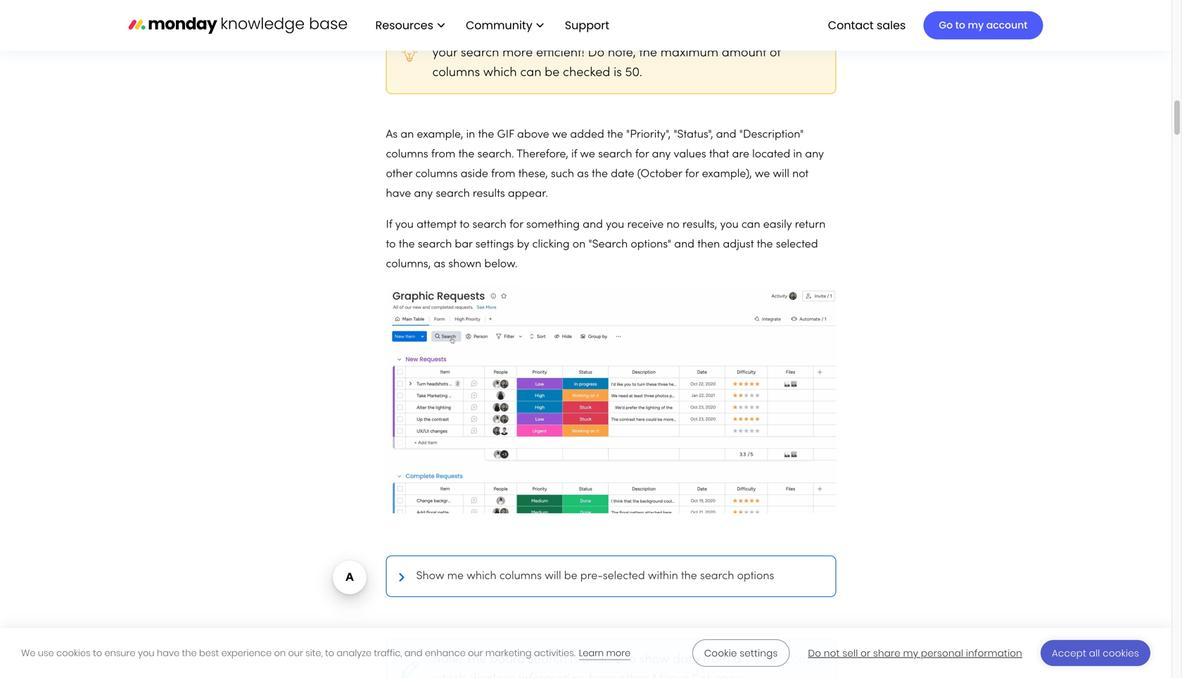 Task type: vqa. For each thing, say whether or not it's contained in the screenshot.
ALWAYS
no



Task type: locate. For each thing, give the bounding box(es) containing it.
you
[[396, 220, 414, 230], [606, 220, 625, 230], [721, 220, 739, 230], [138, 647, 155, 659]]

more
[[503, 47, 533, 59], [607, 647, 631, 659]]

1 horizontal spatial our
[[468, 647, 483, 659]]

1 vertical spatial settings
[[740, 647, 778, 660]]

any up attempt
[[414, 189, 433, 199]]

0 vertical spatial within
[[689, 28, 723, 40]]

1 horizontal spatial can
[[742, 220, 761, 230]]

do up checked
[[588, 47, 605, 59]]

checked
[[563, 67, 611, 79]]

settings inside button
[[740, 647, 778, 660]]

you right if
[[396, 220, 414, 230]]

2 vertical spatial from
[[704, 654, 731, 666]]

personal
[[922, 647, 964, 660]]

or
[[531, 28, 543, 40], [861, 647, 871, 660]]

0 vertical spatial selected
[[776, 240, 819, 250]]

(october
[[638, 169, 683, 180]]

0 vertical spatial on
[[573, 240, 586, 250]]

use
[[38, 647, 54, 659]]

1 horizontal spatial within
[[689, 28, 723, 40]]

have down other
[[386, 189, 411, 199]]

for up by
[[510, 220, 524, 230]]

1 vertical spatial my
[[904, 647, 919, 660]]

0 vertical spatial my
[[969, 18, 985, 32]]

0 horizontal spatial in
[[467, 130, 475, 140]]

and inside the as an example, in the gif above we added the "priority", "status", and "description" columns from the search. therefore, if we search for any values that are located in any other columns aside from these, such as the date (october for example), we will not have any search results appear.
[[717, 130, 737, 140]]

sales
[[877, 17, 907, 33]]

any right located
[[806, 149, 825, 160]]

1 horizontal spatial is
[[614, 67, 622, 79]]

other
[[386, 169, 413, 180]]

can down efficient!
[[521, 67, 542, 79]]

show
[[417, 571, 445, 581]]

the left best
[[182, 647, 197, 659]]

0 horizontal spatial or
[[531, 28, 543, 40]]

any
[[652, 149, 671, 160], [806, 149, 825, 160], [414, 189, 433, 199]]

0 horizontal spatial is
[[571, 654, 579, 666]]

above
[[518, 130, 550, 140]]

tip:
[[433, 28, 457, 40]]

dialog
[[0, 628, 1172, 678]]

0 horizontal spatial on
[[274, 647, 286, 659]]

is left learn
[[571, 654, 579, 666]]

for down "priority",
[[636, 149, 650, 160]]

cookies for use
[[56, 647, 91, 659]]

is inside try checking or unchecking "all columns" within the filter to make your search more efficient! do note, the maximum amount of columns which can be checked is 50.
[[614, 67, 622, 79]]

we right the if
[[581, 149, 596, 160]]

1 horizontal spatial on
[[573, 240, 586, 250]]

from left a
[[704, 654, 731, 666]]

contact sales link
[[822, 13, 914, 37]]

1 vertical spatial do
[[809, 647, 822, 660]]

search down results
[[473, 220, 507, 230]]

cpt2306131204 1375x694.gif image
[[386, 286, 837, 513]]

list
[[362, 0, 621, 51]]

"status",
[[674, 130, 714, 140]]

1 vertical spatial can
[[742, 220, 761, 230]]

on right the "experience"
[[274, 647, 286, 659]]

selected inside if you attempt to search for something and you receive no results, you can easily return to the search bar settings by clicking on "search options" and then adjust the selected columns, as shown below.
[[776, 240, 819, 250]]

1 vertical spatial which
[[467, 571, 497, 581]]

0 horizontal spatial for
[[510, 220, 524, 230]]

1 vertical spatial be
[[565, 571, 578, 581]]

we
[[21, 647, 36, 659]]

1 horizontal spatial settings
[[740, 647, 778, 660]]

that
[[710, 149, 730, 160]]

as right such
[[577, 169, 589, 180]]

0 horizontal spatial be
[[545, 67, 560, 79]]

we
[[553, 130, 568, 140], [581, 149, 596, 160], [755, 169, 771, 180]]

can
[[521, 67, 542, 79], [742, 220, 761, 230]]

go
[[940, 18, 954, 32]]

is left the 50.
[[614, 67, 622, 79]]

or inside button
[[861, 647, 871, 660]]

learn more link
[[579, 647, 631, 660]]

show
[[640, 654, 670, 666]]

my right go
[[969, 18, 985, 32]]

is
[[614, 67, 622, 79], [571, 654, 579, 666]]

cookies right use
[[56, 647, 91, 659]]

not inside the as an example, in the gif above we added the "priority", "status", and "description" columns from the search. therefore, if we search for any values that are located in any other columns aside from these, such as the date (october for example), we will not have any search results appear.
[[793, 169, 809, 180]]

gif
[[498, 130, 515, 140]]

1 horizontal spatial for
[[636, 149, 650, 160]]

or up efficient!
[[531, 28, 543, 40]]

more inside try checking or unchecking "all columns" within the filter to make your search more efficient! do note, the maximum amount of columns which can be checked is 50.
[[503, 47, 533, 59]]

1 horizontal spatial will
[[774, 169, 790, 180]]

will down located
[[774, 169, 790, 180]]

not
[[793, 169, 809, 180], [824, 647, 840, 660]]

column
[[784, 654, 829, 666]]

community
[[466, 17, 533, 33]]

0 vertical spatial in
[[467, 130, 475, 140]]

cookies
[[56, 647, 91, 659], [1104, 647, 1140, 660]]

search right board
[[529, 654, 567, 666]]

settings
[[476, 240, 514, 250], [740, 647, 778, 660]]

1 horizontal spatial any
[[652, 149, 671, 160]]

and up "search
[[583, 220, 603, 230]]

do
[[588, 47, 605, 59], [809, 647, 822, 660]]

information
[[967, 647, 1023, 660]]

1 horizontal spatial or
[[861, 647, 871, 660]]

2 vertical spatial we
[[755, 169, 771, 180]]

note: the board search is unable to show data from a mirror column
[[433, 654, 829, 666]]

which right me
[[467, 571, 497, 581]]

and
[[717, 130, 737, 140], [583, 220, 603, 230], [675, 240, 695, 250], [405, 647, 423, 659]]

from down "search."
[[491, 169, 516, 180]]

results
[[473, 189, 505, 199]]

1 horizontal spatial do
[[809, 647, 822, 660]]

to up bar
[[460, 220, 470, 230]]

from
[[432, 149, 456, 160], [491, 169, 516, 180], [704, 654, 731, 666]]

0 vertical spatial will
[[774, 169, 790, 180]]

0 vertical spatial settings
[[476, 240, 514, 250]]

2 horizontal spatial for
[[686, 169, 700, 180]]

by
[[517, 240, 530, 250]]

which down checking
[[484, 67, 517, 79]]

appear.
[[508, 189, 548, 199]]

traffic,
[[374, 647, 402, 659]]

2 horizontal spatial from
[[704, 654, 731, 666]]

from down example,
[[432, 149, 456, 160]]

my inside 'main' element
[[969, 18, 985, 32]]

do left sell
[[809, 647, 822, 660]]

"description"
[[740, 130, 804, 140]]

the up amount
[[727, 28, 745, 40]]

1 horizontal spatial we
[[581, 149, 596, 160]]

0 vertical spatial which
[[484, 67, 517, 79]]

1 vertical spatial we
[[581, 149, 596, 160]]

maximum
[[661, 47, 719, 59]]

0 horizontal spatial our
[[288, 647, 303, 659]]

0 horizontal spatial do
[[588, 47, 605, 59]]

an
[[401, 130, 414, 140]]

1 vertical spatial selected
[[603, 571, 645, 581]]

do inside button
[[809, 647, 822, 660]]

1 horizontal spatial not
[[824, 647, 840, 660]]

we down located
[[755, 169, 771, 180]]

0 horizontal spatial cookies
[[56, 647, 91, 659]]

then
[[698, 240, 720, 250]]

or right sell
[[861, 647, 871, 660]]

the left date
[[592, 169, 608, 180]]

0 horizontal spatial from
[[432, 149, 456, 160]]

more right learn
[[607, 647, 631, 659]]

1 horizontal spatial my
[[969, 18, 985, 32]]

go to my account link
[[924, 11, 1044, 39]]

to right go
[[956, 18, 966, 32]]

can up adjust
[[742, 220, 761, 230]]

0 vertical spatial be
[[545, 67, 560, 79]]

1 horizontal spatial selected
[[776, 240, 819, 250]]

0 vertical spatial or
[[531, 28, 543, 40]]

1 vertical spatial have
[[157, 647, 180, 659]]

my inside button
[[904, 647, 919, 660]]

the up aside on the left top of page
[[459, 149, 475, 160]]

list containing resources
[[362, 0, 621, 51]]

1 horizontal spatial cookies
[[1104, 647, 1140, 660]]

any up (october on the top right of the page
[[652, 149, 671, 160]]

for
[[636, 149, 650, 160], [686, 169, 700, 180], [510, 220, 524, 230]]

sell
[[843, 647, 859, 660]]

2 cookies from the left
[[1104, 647, 1140, 660]]

0 vertical spatial for
[[636, 149, 650, 160]]

0 horizontal spatial my
[[904, 647, 919, 660]]

0 vertical spatial do
[[588, 47, 605, 59]]

do not sell or share my personal information
[[809, 647, 1023, 660]]

our
[[288, 647, 303, 659], [468, 647, 483, 659]]

0 horizontal spatial have
[[157, 647, 180, 659]]

as
[[577, 169, 589, 180], [434, 259, 446, 270]]

1 vertical spatial not
[[824, 647, 840, 660]]

0 horizontal spatial settings
[[476, 240, 514, 250]]

dialog containing cookie settings
[[0, 628, 1172, 678]]

are
[[733, 149, 750, 160]]

0 vertical spatial have
[[386, 189, 411, 199]]

1 horizontal spatial be
[[565, 571, 578, 581]]

resources
[[376, 17, 434, 33]]

0 horizontal spatial as
[[434, 259, 446, 270]]

on
[[573, 240, 586, 250], [274, 647, 286, 659]]

settings inside if you attempt to search for something and you receive no results, you can easily return to the search bar settings by clicking on "search options" and then adjust the selected columns, as shown below.
[[476, 240, 514, 250]]

for down values
[[686, 169, 700, 180]]

and down no
[[675, 240, 695, 250]]

1 vertical spatial for
[[686, 169, 700, 180]]

will left the pre-
[[545, 571, 562, 581]]

columns down your
[[433, 67, 480, 79]]

be left the pre-
[[565, 571, 578, 581]]

1 horizontal spatial as
[[577, 169, 589, 180]]

0 horizontal spatial more
[[503, 47, 533, 59]]

will
[[774, 169, 790, 180], [545, 571, 562, 581]]

not left sell
[[824, 647, 840, 660]]

bar
[[455, 240, 473, 250]]

to right site,
[[325, 647, 335, 659]]

0 vertical spatial as
[[577, 169, 589, 180]]

which
[[484, 67, 517, 79], [467, 571, 497, 581]]

adjust
[[723, 240, 754, 250]]

search down try
[[461, 47, 500, 59]]

1 vertical spatial from
[[491, 169, 516, 180]]

0 horizontal spatial not
[[793, 169, 809, 180]]

1 horizontal spatial in
[[794, 149, 803, 160]]

try checking or unchecking "all columns" within the filter to make your search more efficient! do note, the maximum amount of columns which can be checked is 50.
[[433, 28, 822, 79]]

we up therefore,
[[553, 130, 568, 140]]

if
[[386, 220, 393, 230]]

1 vertical spatial or
[[861, 647, 871, 660]]

for inside if you attempt to search for something and you receive no results, you can easily return to the search bar settings by clicking on "search options" and then adjust the selected columns, as shown below.
[[510, 220, 524, 230]]

our right note:
[[468, 647, 483, 659]]

our left site,
[[288, 647, 303, 659]]

1 horizontal spatial have
[[386, 189, 411, 199]]

1 cookies from the left
[[56, 647, 91, 659]]

selected
[[776, 240, 819, 250], [603, 571, 645, 581]]

be down efficient!
[[545, 67, 560, 79]]

my right share
[[904, 647, 919, 660]]

in right example,
[[467, 130, 475, 140]]

0 vertical spatial we
[[553, 130, 568, 140]]

2 vertical spatial for
[[510, 220, 524, 230]]

a
[[734, 654, 742, 666]]

have
[[386, 189, 411, 199], [157, 647, 180, 659]]

return
[[796, 220, 826, 230]]

"priority",
[[627, 130, 671, 140]]

have inside the as an example, in the gif above we added the "priority", "status", and "description" columns from the search. therefore, if we search for any values that are located in any other columns aside from these, such as the date (october for example), we will not have any search results appear.
[[386, 189, 411, 199]]

have left best
[[157, 647, 180, 659]]

1 vertical spatial more
[[607, 647, 631, 659]]

cookies inside button
[[1104, 647, 1140, 660]]

1 vertical spatial is
[[571, 654, 579, 666]]

search
[[461, 47, 500, 59], [599, 149, 633, 160], [436, 189, 470, 199], [473, 220, 507, 230], [418, 240, 452, 250], [701, 571, 735, 581], [529, 654, 567, 666]]

my
[[969, 18, 985, 32], [904, 647, 919, 660]]

more down checking
[[503, 47, 533, 59]]

within
[[689, 28, 723, 40], [648, 571, 679, 581]]

1 vertical spatial will
[[545, 571, 562, 581]]

search left options
[[701, 571, 735, 581]]

to up of
[[776, 28, 787, 40]]

columns right other
[[416, 169, 458, 180]]

and up that
[[717, 130, 737, 140]]

0 vertical spatial is
[[614, 67, 622, 79]]

0 horizontal spatial can
[[521, 67, 542, 79]]

cookies right "all"
[[1104, 647, 1140, 660]]

support link up efficient!
[[558, 13, 621, 37]]

in right located
[[794, 149, 803, 160]]

best
[[199, 647, 219, 659]]

on right clicking
[[573, 240, 586, 250]]

0 vertical spatial more
[[503, 47, 533, 59]]

as left shown
[[434, 259, 446, 270]]

0 vertical spatial can
[[521, 67, 542, 79]]

easily
[[764, 220, 793, 230]]

1 vertical spatial as
[[434, 259, 446, 270]]

0 horizontal spatial within
[[648, 571, 679, 581]]

1 horizontal spatial more
[[607, 647, 631, 659]]

me
[[448, 571, 464, 581]]

unchecking
[[546, 28, 611, 40]]

0 vertical spatial from
[[432, 149, 456, 160]]

not down "description"
[[793, 169, 809, 180]]

make
[[791, 28, 822, 40]]

0 vertical spatial not
[[793, 169, 809, 180]]

0 horizontal spatial we
[[553, 130, 568, 140]]

search down attempt
[[418, 240, 452, 250]]



Task type: describe. For each thing, give the bounding box(es) containing it.
2 horizontal spatial any
[[806, 149, 825, 160]]

contact sales
[[829, 17, 907, 33]]

pre-
[[581, 571, 603, 581]]

enhance
[[425, 647, 466, 659]]

support link left "all
[[565, 17, 614, 33]]

1 vertical spatial in
[[794, 149, 803, 160]]

no
[[667, 220, 680, 230]]

example,
[[417, 130, 464, 140]]

show me which columns will be pre-selected within the search options
[[417, 571, 775, 581]]

columns right me
[[500, 571, 542, 581]]

as inside if you attempt to search for something and you receive no results, you can easily return to the search bar settings by clicking on "search options" and then adjust the selected columns, as shown below.
[[434, 259, 446, 270]]

note:
[[433, 654, 463, 666]]

the right "added"
[[608, 130, 624, 140]]

learn
[[579, 647, 604, 659]]

below.
[[485, 259, 518, 270]]

try
[[457, 28, 473, 40]]

support
[[565, 17, 610, 33]]

"all
[[614, 28, 631, 40]]

columns,
[[386, 259, 431, 270]]

added
[[571, 130, 605, 140]]

if
[[572, 149, 578, 160]]

to inside try checking or unchecking "all columns" within the filter to make your search more efficient! do note, the maximum amount of columns which can be checked is 50.
[[776, 28, 787, 40]]

1 vertical spatial on
[[274, 647, 286, 659]]

as an example, in the gif above we added the "priority", "status", and "description" columns from the search. therefore, if we search for any values that are located in any other columns aside from these, such as the date (october for example), we will not have any search results appear.
[[386, 130, 825, 199]]

0 horizontal spatial will
[[545, 571, 562, 581]]

amount
[[722, 47, 767, 59]]

"search
[[589, 240, 628, 250]]

the left gif
[[478, 130, 495, 140]]

can inside try checking or unchecking "all columns" within the filter to make your search more efficient! do note, the maximum amount of columns which can be checked is 50.
[[521, 67, 542, 79]]

options
[[738, 571, 775, 581]]

community link
[[459, 13, 551, 37]]

therefore,
[[517, 149, 569, 160]]

efficient!
[[537, 47, 585, 59]]

cookies for all
[[1104, 647, 1140, 660]]

do inside try checking or unchecking "all columns" within the filter to make your search more efficient! do note, the maximum amount of columns which can be checked is 50.
[[588, 47, 605, 59]]

experience
[[222, 647, 272, 659]]

accept
[[1053, 647, 1087, 660]]

columns down an on the left top
[[386, 149, 429, 160]]

can inside if you attempt to search for something and you receive no results, you can easily return to the search bar settings by clicking on "search options" and then adjust the selected columns, as shown below.
[[742, 220, 761, 230]]

all
[[1090, 647, 1101, 660]]

the down columns"
[[640, 47, 658, 59]]

as
[[386, 130, 398, 140]]

we use cookies to ensure you have the best experience on our site, to analyze traffic, and enhance our marketing activities. learn more
[[21, 647, 631, 659]]

receive
[[628, 220, 664, 230]]

such
[[551, 169, 575, 180]]

search.
[[478, 149, 514, 160]]

aside
[[461, 169, 489, 180]]

located
[[753, 149, 791, 160]]

options"
[[631, 240, 672, 250]]

accept all cookies button
[[1041, 640, 1151, 666]]

50.
[[626, 67, 643, 79]]

checking
[[477, 28, 528, 40]]

2 horizontal spatial we
[[755, 169, 771, 180]]

and right traffic,
[[405, 647, 423, 659]]

1 our from the left
[[288, 647, 303, 659]]

site,
[[306, 647, 323, 659]]

you up adjust
[[721, 220, 739, 230]]

cookie settings
[[705, 647, 778, 660]]

example),
[[703, 169, 753, 180]]

not inside button
[[824, 647, 840, 660]]

data
[[673, 654, 700, 666]]

mirror column link
[[745, 654, 829, 666]]

1 horizontal spatial from
[[491, 169, 516, 180]]

board
[[490, 654, 526, 666]]

ensure
[[105, 647, 136, 659]]

account
[[987, 18, 1028, 32]]

within inside try checking or unchecking "all columns" within the filter to make your search more efficient! do note, the maximum amount of columns which can be checked is 50.
[[689, 28, 723, 40]]

to down if
[[386, 240, 396, 250]]

filter
[[748, 28, 773, 40]]

which inside try checking or unchecking "all columns" within the filter to make your search more efficient! do note, the maximum amount of columns which can be checked is 50.
[[484, 67, 517, 79]]

go to my account
[[940, 18, 1028, 32]]

of
[[770, 47, 781, 59]]

search down aside on the left top of page
[[436, 189, 470, 199]]

clicking
[[533, 240, 570, 250]]

1 vertical spatial within
[[648, 571, 679, 581]]

to left show at the bottom right of the page
[[626, 654, 637, 666]]

activities.
[[534, 647, 576, 659]]

0 horizontal spatial any
[[414, 189, 433, 199]]

contact
[[829, 17, 874, 33]]

to left "ensure"
[[93, 647, 102, 659]]

or inside try checking or unchecking "all columns" within the filter to make your search more efficient! do note, the maximum amount of columns which can be checked is 50.
[[531, 28, 543, 40]]

your
[[433, 47, 458, 59]]

main element
[[362, 0, 1044, 51]]

be inside try checking or unchecking "all columns" within the filter to make your search more efficient! do note, the maximum amount of columns which can be checked is 50.
[[545, 67, 560, 79]]

the left options
[[682, 571, 698, 581]]

to inside 'main' element
[[956, 18, 966, 32]]

search up date
[[599, 149, 633, 160]]

the up columns,
[[399, 240, 415, 250]]

monday.com logo image
[[129, 10, 347, 40]]

attempt
[[417, 220, 457, 230]]

cookie settings button
[[693, 639, 790, 667]]

mirror
[[745, 654, 781, 666]]

on inside if you attempt to search for something and you receive no results, you can easily return to the search bar settings by clicking on "search options" and then adjust the selected columns, as shown below.
[[573, 240, 586, 250]]

shown
[[449, 259, 482, 270]]

will inside the as an example, in the gif above we added the "priority", "status", and "description" columns from the search. therefore, if we search for any values that are located in any other columns aside from these, such as the date (october for example), we will not have any search results appear.
[[774, 169, 790, 180]]

resources link
[[369, 13, 452, 37]]

results,
[[683, 220, 718, 230]]

share
[[874, 647, 901, 660]]

the down easily
[[757, 240, 774, 250]]

2 our from the left
[[468, 647, 483, 659]]

do not sell or share my personal information button
[[797, 640, 1034, 666]]

marketing
[[486, 647, 532, 659]]

if you attempt to search for something and you receive no results, you can easily return to the search bar settings by clicking on "search options" and then adjust the selected columns, as shown below.
[[386, 220, 826, 270]]

cookie
[[705, 647, 738, 660]]

you up "search
[[606, 220, 625, 230]]

the
[[466, 654, 487, 666]]

unable
[[582, 654, 622, 666]]

values
[[674, 149, 707, 160]]

something
[[527, 220, 580, 230]]

0 horizontal spatial selected
[[603, 571, 645, 581]]

columns inside try checking or unchecking "all columns" within the filter to make your search more efficient! do note, the maximum amount of columns which can be checked is 50.
[[433, 67, 480, 79]]

these,
[[519, 169, 548, 180]]

you right "ensure"
[[138, 647, 155, 659]]

as inside the as an example, in the gif above we added the "priority", "status", and "description" columns from the search. therefore, if we search for any values that are located in any other columns aside from these, such as the date (october for example), we will not have any search results appear.
[[577, 169, 589, 180]]

search inside try checking or unchecking "all columns" within the filter to make your search more efficient! do note, the maximum amount of columns which can be checked is 50.
[[461, 47, 500, 59]]



